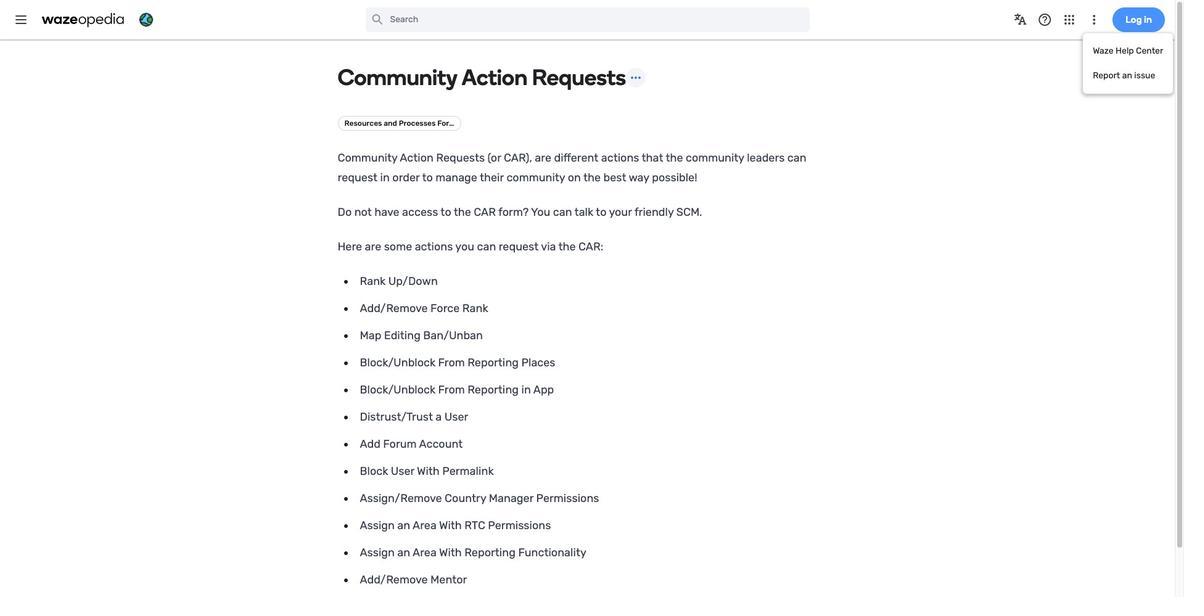 Task type: describe. For each thing, give the bounding box(es) containing it.
car:
[[579, 240, 604, 254]]

rank up/down
[[360, 275, 438, 288]]

1 horizontal spatial request
[[499, 240, 539, 254]]

reporting for in
[[468, 383, 519, 397]]

assign an area with reporting functionality
[[360, 546, 587, 560]]

0 vertical spatial permissions
[[537, 492, 599, 505]]

block/unblock for block/unblock from reporting places
[[360, 356, 436, 370]]

the right on
[[584, 171, 601, 184]]

have
[[375, 205, 400, 219]]

0 horizontal spatial community
[[507, 171, 565, 184]]

add forum account
[[360, 437, 463, 451]]

1 horizontal spatial user
[[445, 410, 469, 424]]

reporting for places
[[468, 356, 519, 370]]

a
[[436, 410, 442, 424]]

the up possible!
[[666, 151, 683, 165]]

car
[[474, 205, 496, 219]]

can inside community action requests (or car), are different actions that the community leaders can request in order to manage their community on the best way possible!
[[788, 151, 807, 165]]

to inside community action requests (or car), are different actions that the community leaders can request in order to manage their community on the best way possible!
[[422, 171, 433, 184]]

assign for assign an area with reporting functionality
[[360, 546, 395, 560]]

app
[[534, 383, 554, 397]]

some
[[384, 240, 412, 254]]

area for rtc
[[413, 519, 437, 533]]

here are some actions you can request via the car:
[[338, 240, 604, 254]]

assign/remove country manager permissions
[[360, 492, 599, 505]]

manage
[[436, 171, 478, 184]]

1 horizontal spatial to
[[441, 205, 452, 219]]

1 vertical spatial in
[[522, 383, 531, 397]]

force
[[431, 302, 460, 315]]

distrust/trust a user
[[360, 410, 469, 424]]

possible!
[[652, 171, 698, 184]]

from for places
[[438, 356, 465, 370]]

assign/remove
[[360, 492, 442, 505]]

(or
[[488, 151, 501, 165]]

in inside community action requests (or car), are different actions that the community leaders can request in order to manage their community on the best way possible!
[[380, 171, 390, 184]]

add/remove mentor
[[360, 573, 467, 587]]

on
[[568, 171, 581, 184]]

1 vertical spatial user
[[391, 465, 415, 478]]

assign for assign an area with rtc permissions
[[360, 519, 395, 533]]

talk
[[575, 205, 594, 219]]

an for assign an area with rtc permissions
[[398, 519, 410, 533]]

area for reporting
[[413, 546, 437, 560]]

with for reporting
[[439, 546, 462, 560]]

editing
[[384, 329, 421, 342]]

0 vertical spatial community
[[686, 151, 745, 165]]

way
[[629, 171, 650, 184]]

ban/unban
[[423, 329, 483, 342]]

map
[[360, 329, 382, 342]]

your
[[609, 205, 632, 219]]

add/remove for add/remove mentor
[[360, 573, 428, 587]]

add/remove force rank
[[360, 302, 488, 315]]

account
[[419, 437, 463, 451]]

that
[[642, 151, 664, 165]]

1 vertical spatial permissions
[[488, 519, 551, 533]]

rtc
[[465, 519, 486, 533]]

0 horizontal spatial can
[[477, 240, 496, 254]]

1 vertical spatial rank
[[463, 302, 488, 315]]



Task type: locate. For each thing, give the bounding box(es) containing it.
from down ban/unban
[[438, 356, 465, 370]]

can left talk
[[553, 205, 572, 219]]

1 block/unblock from the top
[[360, 356, 436, 370]]

0 vertical spatial with
[[417, 465, 440, 478]]

1 horizontal spatial are
[[535, 151, 552, 165]]

assign down assign/remove
[[360, 519, 395, 533]]

action
[[400, 151, 434, 165]]

1 vertical spatial area
[[413, 546, 437, 560]]

with left rtc
[[439, 519, 462, 533]]

to right the order in the top of the page
[[422, 171, 433, 184]]

an
[[398, 519, 410, 533], [398, 546, 410, 560]]

main content containing community action requests (or car), are different actions that the community leaders can request in order to manage their community on the best way possible!
[[301, 64, 875, 590]]

from for in
[[438, 383, 465, 397]]

user
[[445, 410, 469, 424], [391, 465, 415, 478]]

an for assign an area with reporting functionality
[[398, 546, 410, 560]]

functionality
[[519, 546, 587, 560]]

1 add/remove from the top
[[360, 302, 428, 315]]

manager
[[489, 492, 534, 505]]

2 block/unblock from the top
[[360, 383, 436, 397]]

0 vertical spatial rank
[[360, 275, 386, 288]]

permissions up functionality
[[537, 492, 599, 505]]

with for rtc
[[439, 519, 462, 533]]

to right talk
[[596, 205, 607, 219]]

friendly
[[635, 205, 674, 219]]

add/remove
[[360, 302, 428, 315], [360, 573, 428, 587]]

the right the via in the top left of the page
[[559, 240, 576, 254]]

reporting down rtc
[[465, 546, 516, 560]]

country
[[445, 492, 486, 505]]

request left the via in the top left of the page
[[499, 240, 539, 254]]

places
[[522, 356, 556, 370]]

0 horizontal spatial rank
[[360, 275, 386, 288]]

block/unblock
[[360, 356, 436, 370], [360, 383, 436, 397]]

2 add/remove from the top
[[360, 573, 428, 587]]

2 assign from the top
[[360, 546, 395, 560]]

1 horizontal spatial actions
[[601, 151, 640, 165]]

you
[[456, 240, 475, 254]]

0 horizontal spatial are
[[365, 240, 381, 254]]

reporting down block/unblock from reporting places
[[468, 383, 519, 397]]

up/down
[[388, 275, 438, 288]]

here
[[338, 240, 362, 254]]

1 vertical spatial assign
[[360, 546, 395, 560]]

block/unblock from reporting places
[[360, 356, 556, 370]]

community
[[338, 151, 398, 165]]

with up 'mentor' in the left of the page
[[439, 546, 462, 560]]

block user with permalink
[[360, 465, 494, 478]]

form?
[[499, 205, 529, 219]]

are right car),
[[535, 151, 552, 165]]

are
[[535, 151, 552, 165], [365, 240, 381, 254]]

1 vertical spatial from
[[438, 383, 465, 397]]

via
[[541, 240, 556, 254]]

can right you
[[477, 240, 496, 254]]

1 horizontal spatial community
[[686, 151, 745, 165]]

block/unblock down editing
[[360, 356, 436, 370]]

2 vertical spatial with
[[439, 546, 462, 560]]

area down assign/remove
[[413, 519, 437, 533]]

in left the app
[[522, 383, 531, 397]]

0 horizontal spatial actions
[[415, 240, 453, 254]]

distrust/trust
[[360, 410, 433, 424]]

1 horizontal spatial can
[[553, 205, 572, 219]]

rank right force
[[463, 302, 488, 315]]

mentor
[[431, 573, 467, 587]]

request
[[338, 171, 378, 184], [499, 240, 539, 254]]

assign up add/remove mentor
[[360, 546, 395, 560]]

area
[[413, 519, 437, 533], [413, 546, 437, 560]]

area up add/remove mentor
[[413, 546, 437, 560]]

car),
[[504, 151, 532, 165]]

with down the account
[[417, 465, 440, 478]]

in
[[380, 171, 390, 184], [522, 383, 531, 397]]

requests
[[436, 151, 485, 165]]

access
[[402, 205, 438, 219]]

assign an area with rtc permissions
[[360, 519, 551, 533]]

request inside community action requests (or car), are different actions that the community leaders can request in order to manage their community on the best way possible!
[[338, 171, 378, 184]]

0 vertical spatial from
[[438, 356, 465, 370]]

the left car
[[454, 205, 471, 219]]

main content
[[301, 64, 875, 590]]

permissions down manager
[[488, 519, 551, 533]]

from down block/unblock from reporting places
[[438, 383, 465, 397]]

add
[[360, 437, 381, 451]]

1 vertical spatial add/remove
[[360, 573, 428, 587]]

0 vertical spatial add/remove
[[360, 302, 428, 315]]

do not have access to the car form? you can talk to your friendly scm.
[[338, 205, 703, 219]]

block/unblock for block/unblock from reporting in app
[[360, 383, 436, 397]]

2 vertical spatial can
[[477, 240, 496, 254]]

block
[[360, 465, 388, 478]]

reporting
[[468, 356, 519, 370], [468, 383, 519, 397], [465, 546, 516, 560]]

an down assign/remove
[[398, 519, 410, 533]]

actions up best
[[601, 151, 640, 165]]

community action requests (or car), are different actions that the community leaders can request in order to manage their community on the best way possible!
[[338, 151, 807, 184]]

you
[[531, 205, 551, 219]]

forum
[[383, 437, 417, 451]]

an up add/remove mentor
[[398, 546, 410, 560]]

1 vertical spatial reporting
[[468, 383, 519, 397]]

with
[[417, 465, 440, 478], [439, 519, 462, 533], [439, 546, 462, 560]]

not
[[355, 205, 372, 219]]

0 horizontal spatial request
[[338, 171, 378, 184]]

1 horizontal spatial rank
[[463, 302, 488, 315]]

1 assign from the top
[[360, 519, 395, 533]]

their
[[480, 171, 504, 184]]

actions
[[601, 151, 640, 165], [415, 240, 453, 254]]

user right a
[[445, 410, 469, 424]]

block/unblock from reporting in app
[[360, 383, 554, 397]]

0 horizontal spatial to
[[422, 171, 433, 184]]

1 vertical spatial can
[[553, 205, 572, 219]]

permalink
[[443, 465, 494, 478]]

0 vertical spatial block/unblock
[[360, 356, 436, 370]]

0 vertical spatial request
[[338, 171, 378, 184]]

2 horizontal spatial to
[[596, 205, 607, 219]]

best
[[604, 171, 627, 184]]

0 vertical spatial an
[[398, 519, 410, 533]]

1 vertical spatial community
[[507, 171, 565, 184]]

2 vertical spatial reporting
[[465, 546, 516, 560]]

1 vertical spatial an
[[398, 546, 410, 560]]

0 horizontal spatial in
[[380, 171, 390, 184]]

scm.
[[677, 205, 703, 219]]

0 horizontal spatial user
[[391, 465, 415, 478]]

add/remove down rank up/down
[[360, 302, 428, 315]]

1 from from the top
[[438, 356, 465, 370]]

0 vertical spatial user
[[445, 410, 469, 424]]

assign
[[360, 519, 395, 533], [360, 546, 395, 560]]

0 vertical spatial in
[[380, 171, 390, 184]]

block/unblock up distrust/trust
[[360, 383, 436, 397]]

1 an from the top
[[398, 519, 410, 533]]

0 vertical spatial assign
[[360, 519, 395, 533]]

request down community
[[338, 171, 378, 184]]

in left the order in the top of the page
[[380, 171, 390, 184]]

rank
[[360, 275, 386, 288], [463, 302, 488, 315]]

are inside community action requests (or car), are different actions that the community leaders can request in order to manage their community on the best way possible!
[[535, 151, 552, 165]]

actions left you
[[415, 240, 453, 254]]

are right here
[[365, 240, 381, 254]]

different
[[554, 151, 599, 165]]

do
[[338, 205, 352, 219]]

2 from from the top
[[438, 383, 465, 397]]

community down car),
[[507, 171, 565, 184]]

0 vertical spatial actions
[[601, 151, 640, 165]]

1 horizontal spatial in
[[522, 383, 531, 397]]

to right access
[[441, 205, 452, 219]]

2 area from the top
[[413, 546, 437, 560]]

reporting up block/unblock from reporting in app
[[468, 356, 519, 370]]

leaders
[[747, 151, 785, 165]]

0 vertical spatial are
[[535, 151, 552, 165]]

add/remove left 'mentor' in the left of the page
[[360, 573, 428, 587]]

1 area from the top
[[413, 519, 437, 533]]

1 vertical spatial with
[[439, 519, 462, 533]]

actions inside community action requests (or car), are different actions that the community leaders can request in order to manage their community on the best way possible!
[[601, 151, 640, 165]]

add/remove for add/remove force rank
[[360, 302, 428, 315]]

user up assign/remove
[[391, 465, 415, 478]]

order
[[393, 171, 420, 184]]

2 horizontal spatial can
[[788, 151, 807, 165]]

0 vertical spatial can
[[788, 151, 807, 165]]

rank left up/down at the top left of page
[[360, 275, 386, 288]]

from
[[438, 356, 465, 370], [438, 383, 465, 397]]

map editing ban/unban
[[360, 329, 483, 342]]

to
[[422, 171, 433, 184], [441, 205, 452, 219], [596, 205, 607, 219]]

1 vertical spatial block/unblock
[[360, 383, 436, 397]]

community up possible!
[[686, 151, 745, 165]]

community
[[686, 151, 745, 165], [507, 171, 565, 184]]

1 vertical spatial actions
[[415, 240, 453, 254]]

1 vertical spatial are
[[365, 240, 381, 254]]

can right leaders
[[788, 151, 807, 165]]

can
[[788, 151, 807, 165], [553, 205, 572, 219], [477, 240, 496, 254]]

1 vertical spatial request
[[499, 240, 539, 254]]

the
[[666, 151, 683, 165], [584, 171, 601, 184], [454, 205, 471, 219], [559, 240, 576, 254]]

permissions
[[537, 492, 599, 505], [488, 519, 551, 533]]

0 vertical spatial area
[[413, 519, 437, 533]]

2 an from the top
[[398, 546, 410, 560]]

0 vertical spatial reporting
[[468, 356, 519, 370]]



Task type: vqa. For each thing, say whether or not it's contained in the screenshot.
actions within the Community Action Requests (or CAR), are different actions that the community leaders can request in order to manage their community on the best way possible!
yes



